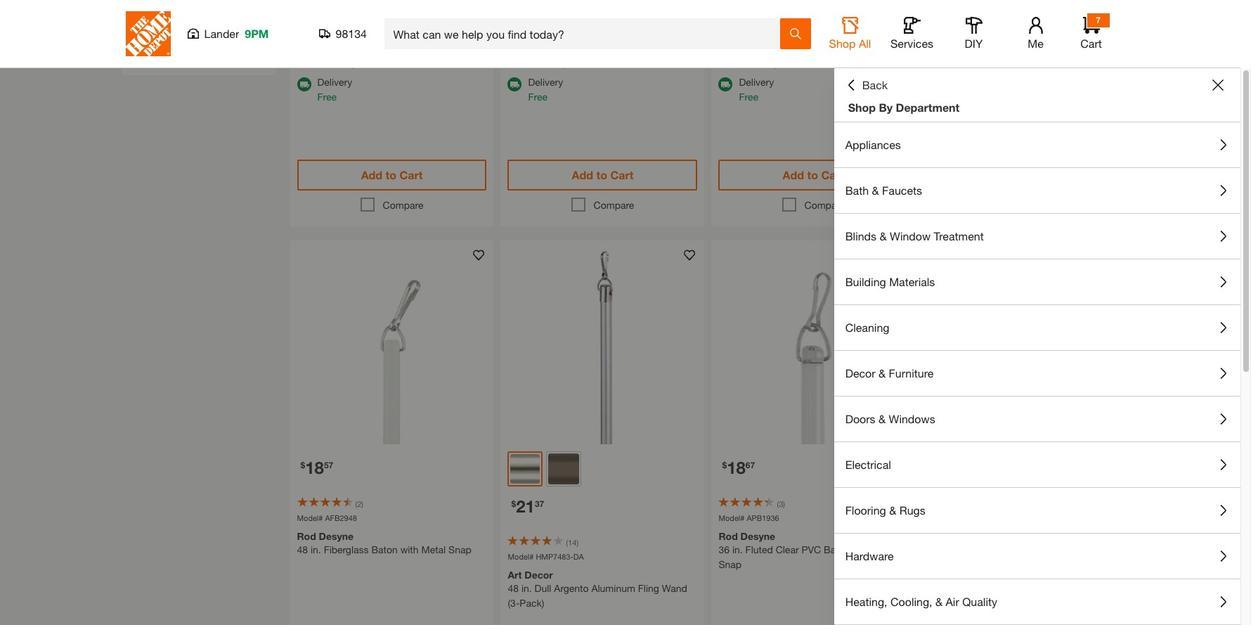 Task type: locate. For each thing, give the bounding box(es) containing it.
37
[[535, 498, 544, 509]]

48 down art
[[508, 582, 519, 594]]

desyne up quality at the bottom of the page
[[952, 530, 986, 542]]

rod for $ 18 67
[[719, 530, 738, 542]]

delivery for 2nd available shipping image
[[528, 76, 563, 88]]

& inside 'button'
[[879, 366, 886, 380]]

-
[[136, 47, 140, 59]]

ship
[[339, 57, 358, 69], [550, 57, 569, 69], [761, 57, 780, 69], [972, 57, 991, 69]]

1 horizontal spatial 18
[[727, 458, 746, 477]]

menu
[[834, 122, 1241, 625]]

2 horizontal spatial (
[[777, 499, 779, 508]]

1 delivery from the left
[[317, 76, 352, 88]]

0 horizontal spatial baton
[[372, 544, 398, 556]]

1 horizontal spatial decor
[[846, 366, 876, 380]]

snap inside 'rod desyne 48 in. fiberglass baton with metal snap'
[[449, 544, 472, 556]]

delivery right available shipping icon
[[739, 76, 774, 88]]

furniture
[[889, 366, 934, 380]]

3 desyne from the left
[[952, 530, 986, 542]]

decor
[[846, 366, 876, 380], [525, 569, 553, 581]]

2 horizontal spatial model#
[[719, 513, 745, 522]]

2 metal from the left
[[874, 544, 898, 556]]

pack)
[[520, 597, 544, 609]]

1 desyne from the left
[[319, 530, 354, 542]]

appliances button
[[834, 122, 1241, 167]]

1 vertical spatial shop
[[848, 101, 876, 114]]

) up 'rod desyne 48 in. fiberglass baton with metal snap'
[[362, 499, 363, 508]]

cleaning button
[[834, 305, 1241, 350]]

1 with from the left
[[401, 544, 419, 556]]

1 horizontal spatial delivery free
[[528, 76, 563, 103]]

lander
[[204, 27, 239, 40]]

in. up pack)
[[522, 582, 532, 594]]

57
[[324, 460, 333, 470]]

2 horizontal spatial rod
[[930, 530, 949, 542]]

(3-
[[508, 597, 520, 609]]

1 rod from the left
[[297, 530, 316, 542]]

$ for $ 18 67
[[722, 460, 727, 470]]

1 available for pickup image from the left
[[508, 42, 522, 56]]

da
[[574, 552, 584, 561]]

wand
[[662, 582, 687, 594]]

18 up the model# apb1936 on the right bottom of page
[[727, 458, 746, 477]]

pickup for available shipping icon
[[739, 41, 770, 53]]

) up da
[[577, 538, 579, 547]]

2 horizontal spatial available for pickup image
[[930, 42, 944, 56]]

1 add to cart button from the left
[[297, 160, 487, 191]]

0 horizontal spatial model#
[[297, 513, 323, 522]]

2 with from the left
[[853, 544, 871, 556]]

& left air
[[936, 595, 943, 608]]

48 inside 'rod desyne 48 in. fiberglass baton with metal snap'
[[297, 544, 308, 556]]

( up hmp7483-
[[566, 538, 568, 547]]

with right the fiberglass
[[401, 544, 419, 556]]

) up clear at the bottom right of the page
[[783, 499, 785, 508]]

$ 18 67
[[722, 458, 755, 477]]

model# hmp7483-da
[[508, 552, 584, 561]]

hmp7483-
[[536, 552, 574, 561]]

& for window
[[880, 229, 887, 243]]

3 add to cart from the left
[[783, 168, 845, 181]]

1 horizontal spatial delivery
[[528, 76, 563, 88]]

1 horizontal spatial available shipping image
[[508, 77, 522, 91]]

18
[[305, 458, 324, 477], [727, 458, 746, 477]]

afb2948
[[325, 513, 357, 522]]

desyne inside rod desyne 36 in. fluted clear pvc baton with metal snap
[[741, 530, 776, 542]]

( up "apb1936" at right bottom
[[777, 499, 779, 508]]

in.
[[311, 544, 321, 556], [733, 544, 743, 556], [522, 582, 532, 594]]

1 vertical spatial 48
[[508, 582, 519, 594]]

add to cart button
[[297, 160, 487, 191], [508, 160, 698, 191], [719, 160, 909, 191], [930, 160, 1120, 191]]

0 vertical spatial snap
[[449, 544, 472, 556]]

& right doors
[[879, 412, 886, 425]]

(
[[355, 499, 357, 508], [777, 499, 779, 508], [566, 538, 568, 547]]

2 horizontal spatial pickup free ship to store
[[950, 41, 1027, 69]]

2 18 from the left
[[727, 458, 746, 477]]

in. inside 'rod desyne 48 in. fiberglass baton with metal snap'
[[311, 544, 321, 556]]

heating, cooling, & air quality button
[[834, 579, 1241, 624]]

model# up art
[[508, 552, 534, 561]]

pickup for 2nd available shipping image
[[528, 41, 559, 53]]

0 horizontal spatial delivery
[[317, 76, 352, 88]]

48 down model# afb2948
[[297, 544, 308, 556]]

48 in. fiberglass baton with metal snap image
[[290, 240, 494, 444]]

0 horizontal spatial (
[[355, 499, 357, 508]]

rod inside rod desyne 36 in. fluted clear pvc baton with metal snap
[[719, 530, 738, 542]]

doors & windows button
[[834, 397, 1241, 442]]

1 compare from the left
[[383, 199, 424, 211]]

0 horizontal spatial desyne
[[319, 530, 354, 542]]

( up afb2948
[[355, 499, 357, 508]]

1 vertical spatial snap
[[719, 559, 742, 571]]

1 horizontal spatial rod
[[719, 530, 738, 542]]

0 horizontal spatial in.
[[311, 544, 321, 556]]

0 horizontal spatial rod
[[297, 530, 316, 542]]

decor inside 'button'
[[846, 366, 876, 380]]

1 horizontal spatial pickup
[[739, 41, 770, 53]]

0 horizontal spatial compare
[[383, 199, 424, 211]]

rugs
[[900, 503, 926, 517]]

0 horizontal spatial snap
[[449, 544, 472, 556]]

pleat
[[185, 18, 207, 30]]

diy button
[[952, 17, 997, 51]]

in. left the fiberglass
[[311, 544, 321, 556]]

decor up dull
[[525, 569, 553, 581]]

1 horizontal spatial pickup free ship to store
[[739, 41, 816, 69]]

4 add from the left
[[994, 168, 1015, 181]]

& right bath
[[872, 184, 879, 197]]

2 horizontal spatial $
[[722, 460, 727, 470]]

1 metal from the left
[[421, 544, 446, 556]]

What can we help you find today? search field
[[393, 19, 779, 49]]

3 compare from the left
[[805, 199, 845, 211]]

heating,
[[846, 595, 888, 608]]

1 pickup from the left
[[528, 41, 559, 53]]

1 horizontal spatial $
[[511, 498, 516, 509]]

pvc
[[802, 544, 821, 556]]

2 baton from the left
[[824, 544, 850, 556]]

1 horizontal spatial in.
[[522, 582, 532, 594]]

in. inside art decor 48 in. dull argento aluminum fling wand (3-pack)
[[522, 582, 532, 594]]

desyne up 'fluted'
[[741, 530, 776, 542]]

$ inside $ 21 37
[[511, 498, 516, 509]]

available for pickup image for available shipping icon
[[719, 42, 733, 56]]

& left furniture
[[879, 366, 886, 380]]

2 rod from the left
[[719, 530, 738, 542]]

2 horizontal spatial pickup
[[950, 41, 980, 53]]

rod up 36
[[719, 530, 738, 542]]

0 horizontal spatial with
[[401, 544, 419, 556]]

1 horizontal spatial model#
[[508, 552, 534, 561]]

rod down model# afb2948
[[297, 530, 316, 542]]

desyne up the fiberglass
[[319, 530, 354, 542]]

bronze image
[[549, 453, 580, 484]]

me
[[1028, 37, 1044, 50]]

1 baton from the left
[[372, 544, 398, 556]]

& right blinds
[[880, 229, 887, 243]]

$ 21 37
[[511, 496, 544, 516]]

available for pickup image
[[508, 42, 522, 56], [719, 42, 733, 56], [930, 42, 944, 56]]

2 available for pickup image from the left
[[719, 42, 733, 56]]

3
[[779, 499, 783, 508]]

hardware
[[846, 549, 894, 562]]

0 horizontal spatial pickup
[[528, 41, 559, 53]]

2 compare from the left
[[594, 199, 634, 211]]

shop left all
[[829, 37, 856, 50]]

0 horizontal spatial delivery free
[[317, 76, 352, 103]]

1 pickup free ship to store from the left
[[528, 41, 605, 69]]

2 pickup from the left
[[739, 41, 770, 53]]

2 horizontal spatial delivery free
[[739, 76, 774, 103]]

1 store from the left
[[372, 57, 394, 69]]

1 horizontal spatial baton
[[824, 544, 850, 556]]

2 horizontal spatial in.
[[733, 544, 743, 556]]

services
[[891, 37, 934, 50]]

48
[[297, 544, 308, 556], [508, 582, 519, 594]]

available shipping image
[[297, 77, 311, 91], [508, 77, 522, 91]]

1 horizontal spatial metal
[[874, 544, 898, 556]]

0 vertical spatial decor
[[846, 366, 876, 380]]

delivery free down free ship to store
[[317, 76, 352, 103]]

3 add from the left
[[783, 168, 804, 181]]

2 desyne from the left
[[741, 530, 776, 542]]

0 vertical spatial shop
[[829, 37, 856, 50]]

shop by department
[[848, 101, 960, 114]]

)
[[362, 499, 363, 508], [783, 499, 785, 508], [577, 538, 579, 547]]

department
[[896, 101, 960, 114]]

48 for 48 in. fiberglass baton with metal snap
[[297, 544, 308, 556]]

electrical button
[[834, 442, 1241, 487]]

delivery down free ship to store
[[317, 76, 352, 88]]

3 available for pickup image from the left
[[930, 42, 944, 56]]

2 pickup free ship to store from the left
[[739, 41, 816, 69]]

with down flooring
[[853, 544, 871, 556]]

decor & furniture
[[846, 366, 934, 380]]

0 horizontal spatial )
[[362, 499, 363, 508]]

36 in. fluted clear pvc baton with metal snap image
[[712, 240, 916, 444]]

faucets
[[882, 184, 922, 197]]

& for rugs
[[890, 503, 897, 517]]

rod for $ 18 57
[[297, 530, 316, 542]]

) for $ 18 57
[[362, 499, 363, 508]]

model#
[[297, 513, 323, 522], [719, 513, 745, 522], [508, 552, 534, 561]]

1 horizontal spatial with
[[853, 544, 871, 556]]

2 delivery from the left
[[528, 76, 563, 88]]

doors
[[846, 412, 876, 425]]

1 horizontal spatial 48
[[508, 582, 519, 594]]

snap
[[449, 544, 472, 556], [719, 559, 742, 571]]

desyne for $ 18 57
[[319, 530, 354, 542]]

1 horizontal spatial compare
[[594, 199, 634, 211]]

$ left 57
[[301, 460, 305, 470]]

3 delivery from the left
[[739, 76, 774, 88]]

shop down back button
[[848, 101, 876, 114]]

1 horizontal spatial )
[[577, 538, 579, 547]]

1 18 from the left
[[305, 458, 324, 477]]

0 horizontal spatial metal
[[421, 544, 446, 556]]

shop for shop all
[[829, 37, 856, 50]]

delivery free
[[317, 76, 352, 103], [528, 76, 563, 103], [739, 76, 774, 103]]

blinds & window treatment button
[[834, 214, 1241, 259]]

& inside "button"
[[936, 595, 943, 608]]

0 horizontal spatial $
[[301, 460, 305, 470]]

desyne
[[319, 530, 354, 542], [741, 530, 776, 542], [952, 530, 986, 542]]

$ inside '$ 18 67'
[[722, 460, 727, 470]]

shop inside button
[[829, 37, 856, 50]]

$ for $ 21 37
[[511, 498, 516, 509]]

4 add to cart button from the left
[[930, 160, 1120, 191]]

48 in. dull argento aluminum fling wand (3-pack) image
[[501, 240, 705, 444]]

rod desyne 48 in. fiberglass baton with metal snap
[[297, 530, 472, 556]]

0 horizontal spatial 48
[[297, 544, 308, 556]]

$
[[301, 460, 305, 470], [722, 460, 727, 470], [511, 498, 516, 509]]

1 horizontal spatial snap
[[719, 559, 742, 571]]

delivery for first available shipping image from left
[[317, 76, 352, 88]]

2 add from the left
[[572, 168, 593, 181]]

$ left 67
[[722, 460, 727, 470]]

2 horizontal spatial compare
[[805, 199, 845, 211]]

1 horizontal spatial desyne
[[741, 530, 776, 542]]

rod
[[297, 530, 316, 542], [719, 530, 738, 542], [930, 530, 949, 542]]

pickup free ship to store
[[528, 41, 605, 69], [739, 41, 816, 69], [950, 41, 1027, 69]]

0 vertical spatial 48
[[297, 544, 308, 556]]

rod desyne
[[930, 530, 986, 542]]

- view less link
[[128, 38, 269, 68]]

) for $ 18 67
[[783, 499, 785, 508]]

rod up air
[[930, 530, 949, 542]]

2 horizontal spatial desyne
[[952, 530, 986, 542]]

0 horizontal spatial 18
[[305, 458, 324, 477]]

& left rugs
[[890, 503, 897, 517]]

compare for 2nd available shipping image
[[594, 199, 634, 211]]

the home depot logo image
[[125, 11, 170, 56]]

desyne inside 'rod desyne 48 in. fiberglass baton with metal snap'
[[319, 530, 354, 542]]

delivery free down "what can we help you find today?" search field
[[528, 76, 563, 103]]

delivery down "what can we help you find today?" search field
[[528, 76, 563, 88]]

2 horizontal spatial )
[[783, 499, 785, 508]]

model# left afb2948
[[297, 513, 323, 522]]

delivery for available shipping icon
[[739, 76, 774, 88]]

$ inside "$ 18 57"
[[301, 460, 305, 470]]

1 available shipping image from the left
[[297, 77, 311, 91]]

flooring & rugs button
[[834, 488, 1241, 533]]

rod inside 'rod desyne 48 in. fiberglass baton with metal snap'
[[297, 530, 316, 542]]

add to cart
[[361, 168, 423, 181], [572, 168, 634, 181], [783, 168, 845, 181], [994, 168, 1056, 181]]

shop for shop by department
[[848, 101, 876, 114]]

18 for $ 18 57
[[305, 458, 324, 477]]

3 rod from the left
[[930, 530, 949, 542]]

with inside rod desyne 36 in. fluted clear pvc baton with metal snap
[[853, 544, 871, 556]]

18 up model# afb2948
[[305, 458, 324, 477]]

1 horizontal spatial available for pickup image
[[719, 42, 733, 56]]

delivery
[[317, 76, 352, 88], [528, 76, 563, 88], [739, 76, 774, 88]]

baton right the fiberglass
[[372, 544, 398, 556]]

in. right 36
[[733, 544, 743, 556]]

compare
[[383, 199, 424, 211], [594, 199, 634, 211], [805, 199, 845, 211]]

view
[[143, 47, 163, 59]]

0 horizontal spatial available shipping image
[[297, 77, 311, 91]]

baton
[[372, 544, 398, 556], [824, 544, 850, 556]]

delivery free right available shipping icon
[[739, 76, 774, 103]]

48 inside art decor 48 in. dull argento aluminum fling wand (3-pack)
[[508, 582, 519, 594]]

decor up doors
[[846, 366, 876, 380]]

baton right pvc
[[824, 544, 850, 556]]

in. inside rod desyne 36 in. fluted clear pvc baton with metal snap
[[733, 544, 743, 556]]

model# left "apb1936" at right bottom
[[719, 513, 745, 522]]

free
[[317, 57, 337, 69], [528, 57, 548, 69], [739, 57, 759, 69], [950, 57, 970, 69], [317, 91, 337, 103], [528, 91, 548, 103], [739, 91, 759, 103], [950, 91, 970, 103]]

0 horizontal spatial available for pickup image
[[508, 42, 522, 56]]

2 horizontal spatial delivery
[[739, 76, 774, 88]]

0 horizontal spatial decor
[[525, 569, 553, 581]]

0 horizontal spatial pickup free ship to store
[[528, 41, 605, 69]]

1 vertical spatial decor
[[525, 569, 553, 581]]

diy
[[965, 37, 983, 50]]

to
[[361, 57, 369, 69], [572, 57, 580, 69], [782, 57, 791, 69], [993, 57, 1002, 69], [386, 168, 397, 181], [597, 168, 607, 181], [808, 168, 818, 181], [1018, 168, 1029, 181]]

$ left 37
[[511, 498, 516, 509]]



Task type: describe. For each thing, give the bounding box(es) containing it.
aluminum
[[592, 582, 636, 594]]

air
[[946, 595, 960, 608]]

materials
[[890, 275, 935, 288]]

free ship to store
[[317, 57, 394, 69]]

3 store from the left
[[794, 57, 816, 69]]

( 2 )
[[355, 499, 363, 508]]

metal inside 'rod desyne 48 in. fiberglass baton with metal snap'
[[421, 544, 446, 556]]

- view less
[[136, 47, 187, 59]]

apb1936
[[747, 513, 779, 522]]

me button
[[1013, 17, 1058, 51]]

9pm
[[245, 27, 269, 40]]

draperies
[[209, 18, 250, 30]]

clear
[[776, 544, 799, 556]]

1 horizontal spatial (
[[566, 538, 568, 547]]

7
[[1096, 15, 1101, 25]]

hardware button
[[834, 534, 1241, 579]]

window
[[890, 229, 931, 243]]

4 add to cart from the left
[[994, 168, 1056, 181]]

1 delivery free from the left
[[317, 76, 352, 103]]

model# afb2948
[[297, 513, 357, 522]]

rod desyne 36 in. fluted clear pvc baton with metal snap
[[719, 530, 898, 571]]

desyne for $ 18 67
[[741, 530, 776, 542]]

electrical
[[846, 458, 891, 471]]

fiberglass
[[324, 544, 369, 556]]

baton inside rod desyne 36 in. fluted clear pvc baton with metal snap
[[824, 544, 850, 556]]

lander 9pm
[[204, 27, 269, 40]]

2 add to cart from the left
[[572, 168, 634, 181]]

pinch pleat draperies
[[158, 18, 250, 30]]

& for faucets
[[872, 184, 879, 197]]

less
[[166, 47, 187, 59]]

36 in. smooth clear pvc baton with metal snap image
[[923, 240, 1127, 444]]

silver image
[[511, 454, 540, 484]]

art decor 48 in. dull argento aluminum fling wand (3-pack)
[[508, 569, 687, 609]]

1 add to cart from the left
[[361, 168, 423, 181]]

building
[[846, 275, 886, 288]]

2 delivery free from the left
[[528, 76, 563, 103]]

model# for $ 18 57
[[297, 513, 323, 522]]

2 available shipping image from the left
[[508, 77, 522, 91]]

rod inside rod desyne link
[[930, 530, 949, 542]]

model# apb1936
[[719, 513, 779, 522]]

pinch pleat draperies link
[[158, 18, 250, 30]]

menu containing appliances
[[834, 122, 1241, 625]]

back button
[[846, 78, 888, 92]]

baton inside 'rod desyne 48 in. fiberglass baton with metal snap'
[[372, 544, 398, 556]]

treatment
[[934, 229, 984, 243]]

by
[[879, 101, 893, 114]]

dull
[[535, 582, 552, 594]]

cleaning
[[846, 321, 890, 334]]

18 for $ 18 67
[[727, 458, 746, 477]]

in. for $ 18 57
[[311, 544, 321, 556]]

compare for first available shipping image from left
[[383, 199, 424, 211]]

model# for $ 18 67
[[719, 513, 745, 522]]

2 ship from the left
[[550, 57, 569, 69]]

2 add to cart button from the left
[[508, 160, 698, 191]]

4 ship from the left
[[972, 57, 991, 69]]

98134 button
[[319, 27, 367, 41]]

$ 18 57
[[301, 458, 333, 477]]

cooling,
[[891, 595, 933, 608]]

cart 7
[[1081, 15, 1102, 50]]

blinds
[[846, 229, 877, 243]]

appliances
[[846, 138, 901, 151]]

( 14 )
[[566, 538, 579, 547]]

pinch
[[158, 18, 182, 30]]

decor & furniture button
[[834, 351, 1241, 396]]

bath & faucets
[[846, 184, 922, 197]]

1 ship from the left
[[339, 57, 358, 69]]

3 ship from the left
[[761, 57, 780, 69]]

4 store from the left
[[1005, 57, 1027, 69]]

( for $ 18 67
[[777, 499, 779, 508]]

shop all button
[[828, 17, 873, 51]]

bath
[[846, 184, 869, 197]]

bath & faucets button
[[834, 168, 1241, 213]]

art
[[508, 569, 522, 581]]

& for windows
[[879, 412, 886, 425]]

14
[[568, 538, 577, 547]]

2
[[357, 499, 362, 508]]

available for pickup image for 2nd available shipping image
[[508, 42, 522, 56]]

3 pickup free ship to store from the left
[[950, 41, 1027, 69]]

snap inside rod desyne 36 in. fluted clear pvc baton with metal snap
[[719, 559, 742, 571]]

3 delivery free from the left
[[739, 76, 774, 103]]

available shipping image
[[719, 77, 733, 91]]

1 add from the left
[[361, 168, 383, 181]]

windows
[[889, 412, 936, 425]]

3 pickup from the left
[[950, 41, 980, 53]]

fluted
[[746, 544, 773, 556]]

feedback link image
[[1232, 238, 1251, 314]]

argento
[[554, 582, 589, 594]]

2 store from the left
[[583, 57, 605, 69]]

$ for $ 18 57
[[301, 460, 305, 470]]

67
[[746, 460, 755, 470]]

36
[[719, 544, 730, 556]]

quality
[[963, 595, 998, 608]]

drawer close image
[[1213, 79, 1224, 91]]

heating, cooling, & air quality
[[846, 595, 998, 608]]

building materials
[[846, 275, 935, 288]]

3 add to cart button from the left
[[719, 160, 909, 191]]

& for furniture
[[879, 366, 886, 380]]

all
[[859, 37, 871, 50]]

98134
[[336, 27, 367, 40]]

48 for 48 in. dull argento aluminum fling wand (3-pack)
[[508, 582, 519, 594]]

with inside 'rod desyne 48 in. fiberglass baton with metal snap'
[[401, 544, 419, 556]]

back
[[862, 78, 888, 91]]

21
[[516, 496, 535, 516]]

flooring
[[846, 503, 886, 517]]

services button
[[890, 17, 935, 51]]

flooring & rugs
[[846, 503, 926, 517]]

in. for $ 18 67
[[733, 544, 743, 556]]

( 3 )
[[777, 499, 785, 508]]

( for $ 18 57
[[355, 499, 357, 508]]

rod desyne link
[[930, 530, 1120, 572]]

decor inside art decor 48 in. dull argento aluminum fling wand (3-pack)
[[525, 569, 553, 581]]

shop all
[[829, 37, 871, 50]]

fling
[[638, 582, 659, 594]]

metal inside rod desyne 36 in. fluted clear pvc baton with metal snap
[[874, 544, 898, 556]]



Task type: vqa. For each thing, say whether or not it's contained in the screenshot.
the White inside Pickup 57 in stock at White Rock
no



